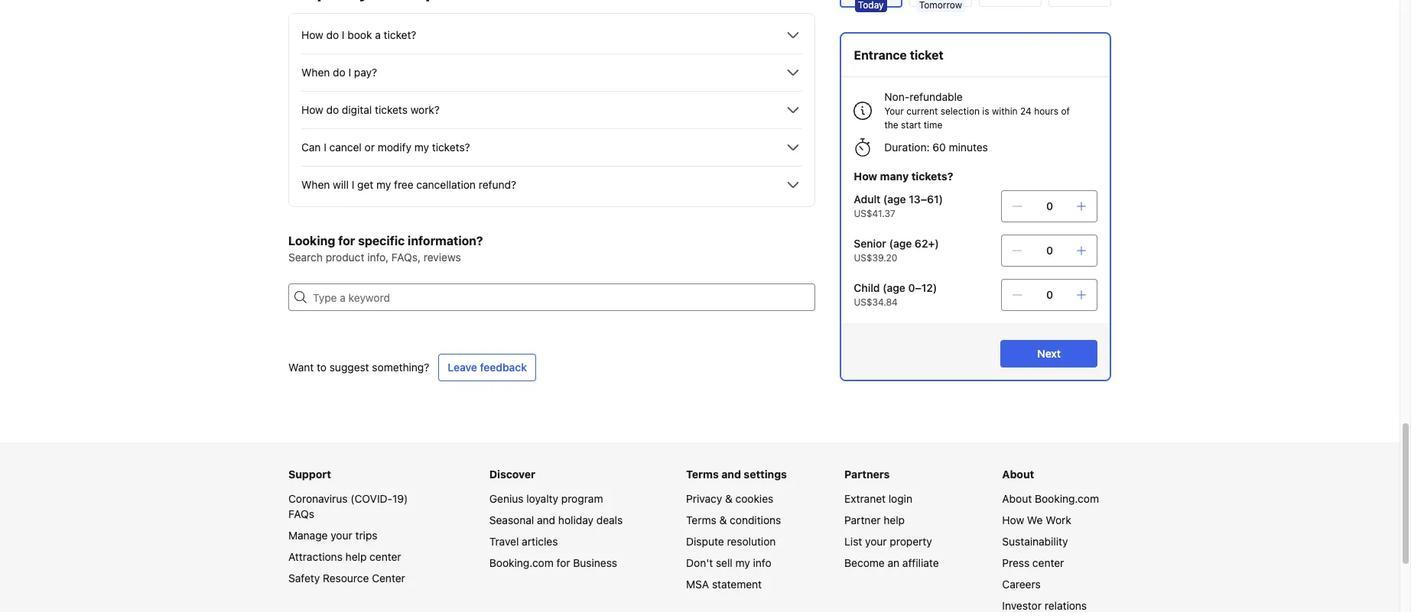 Task type: vqa. For each thing, say whether or not it's contained in the screenshot.
Good: to the bottom
no



Task type: locate. For each thing, give the bounding box(es) containing it.
cookies
[[736, 493, 774, 506]]

1 vertical spatial (age
[[889, 237, 912, 250]]

extranet login
[[845, 493, 913, 506]]

seasonal and holiday deals
[[490, 514, 623, 527]]

when do i pay?
[[301, 66, 377, 79]]

your
[[331, 530, 353, 543], [865, 536, 887, 549]]

extranet login link
[[845, 493, 913, 506]]

& up terms & conditions
[[725, 493, 733, 506]]

help for partner
[[884, 514, 905, 527]]

how do digital tickets work? button
[[301, 101, 803, 119]]

do left the digital
[[326, 103, 339, 116]]

1 vertical spatial when
[[301, 178, 330, 191]]

1 vertical spatial &
[[720, 514, 727, 527]]

1 vertical spatial terms
[[686, 514, 717, 527]]

msa
[[686, 578, 709, 591]]

travel articles
[[490, 536, 558, 549]]

i left book
[[342, 28, 345, 41]]

0 vertical spatial tickets?
[[432, 141, 470, 154]]

&
[[725, 493, 733, 506], [720, 514, 727, 527]]

0 horizontal spatial my
[[377, 178, 391, 191]]

sustainability
[[1003, 536, 1069, 549]]

(age left 62+)
[[889, 237, 912, 250]]

don't
[[686, 557, 713, 570]]

(age inside child (age 0–12) us$34.84
[[883, 282, 906, 295]]

extranet
[[845, 493, 886, 506]]

for up product
[[338, 234, 355, 248]]

info
[[753, 557, 772, 570]]

and down genius loyalty program
[[537, 514, 556, 527]]

information?
[[408, 234, 483, 248]]

0 horizontal spatial help
[[346, 551, 367, 564]]

careers link
[[1003, 578, 1041, 591]]

1 horizontal spatial tickets?
[[912, 170, 953, 183]]

booking.com for business
[[490, 557, 617, 570]]

help up list your property
[[884, 514, 905, 527]]

a
[[375, 28, 381, 41]]

how up when do i pay?
[[301, 28, 324, 41]]

something?
[[372, 361, 430, 374]]

about up about booking.com
[[1003, 468, 1035, 481]]

terms down the privacy
[[686, 514, 717, 527]]

tickets? up 13–61)
[[912, 170, 953, 183]]

tickets? inside dropdown button
[[432, 141, 470, 154]]

19)
[[393, 493, 408, 506]]

0 horizontal spatial for
[[338, 234, 355, 248]]

terms for terms & conditions
[[686, 514, 717, 527]]

terms for terms and settings
[[686, 468, 719, 481]]

login
[[889, 493, 913, 506]]

1 vertical spatial for
[[557, 557, 570, 570]]

sustainability link
[[1003, 536, 1069, 549]]

refundable
[[910, 90, 963, 103]]

genius loyalty program
[[490, 493, 603, 506]]

2 0 from the top
[[1046, 244, 1053, 257]]

looking
[[288, 234, 335, 248]]

2 vertical spatial (age
[[883, 282, 906, 295]]

how up adult on the right
[[854, 170, 877, 183]]

i left pay?
[[349, 66, 351, 79]]

product
[[326, 251, 365, 264]]

1 horizontal spatial my
[[415, 141, 429, 154]]

0 horizontal spatial tickets?
[[432, 141, 470, 154]]

safety
[[288, 572, 320, 585]]

0 vertical spatial when
[[301, 66, 330, 79]]

terms up the privacy
[[686, 468, 719, 481]]

0 horizontal spatial booking.com
[[490, 557, 554, 570]]

2 terms from the top
[[686, 514, 717, 527]]

0 vertical spatial terms
[[686, 468, 719, 481]]

(age for 0–12)
[[883, 282, 906, 295]]

settings
[[744, 468, 787, 481]]

for inside 'looking for specific information? search product info, faqs, reviews'
[[338, 234, 355, 248]]

(age down many
[[883, 193, 906, 206]]

my right modify
[[415, 141, 429, 154]]

press center link
[[1003, 557, 1065, 570]]

1 vertical spatial help
[[346, 551, 367, 564]]

hours
[[1034, 106, 1059, 117]]

(age inside adult (age 13–61) us$41.37
[[883, 193, 906, 206]]

i right will
[[352, 178, 355, 191]]

about
[[1003, 468, 1035, 481], [1003, 493, 1032, 506]]

entrance ticket
[[854, 48, 944, 62]]

how
[[301, 28, 324, 41], [301, 103, 324, 116], [854, 170, 877, 183], [1003, 514, 1025, 527]]

1 vertical spatial booking.com
[[490, 557, 554, 570]]

1 horizontal spatial and
[[722, 468, 741, 481]]

0 vertical spatial for
[[338, 234, 355, 248]]

work
[[1046, 514, 1072, 527]]

do for tickets
[[326, 103, 339, 116]]

conditions
[[730, 514, 782, 527]]

0 horizontal spatial your
[[331, 530, 353, 543]]

booking.com up "work"
[[1035, 493, 1100, 506]]

your
[[884, 106, 904, 117]]

want
[[288, 361, 314, 374]]

(age inside senior (age 62+) us$39.20
[[889, 237, 912, 250]]

1 0 from the top
[[1046, 200, 1053, 213]]

how many tickets?
[[854, 170, 953, 183]]

my
[[415, 141, 429, 154], [377, 178, 391, 191], [736, 557, 750, 570]]

(age up the us$34.84
[[883, 282, 906, 295]]

center down sustainability
[[1033, 557, 1065, 570]]

2 horizontal spatial my
[[736, 557, 750, 570]]

attractions help center
[[288, 551, 401, 564]]

about up we
[[1003, 493, 1032, 506]]

sell
[[716, 557, 733, 570]]

when
[[301, 66, 330, 79], [301, 178, 330, 191]]

0 vertical spatial and
[[722, 468, 741, 481]]

1 vertical spatial do
[[333, 66, 346, 79]]

1 horizontal spatial booking.com
[[1035, 493, 1100, 506]]

help up safety resource center link at the bottom
[[346, 551, 367, 564]]

how do i book a ticket? button
[[301, 26, 803, 44]]

do left book
[[326, 28, 339, 41]]

press
[[1003, 557, 1030, 570]]

0 vertical spatial about
[[1003, 468, 1035, 481]]

when left will
[[301, 178, 330, 191]]

2 vertical spatial do
[[326, 103, 339, 116]]

how up can
[[301, 103, 324, 116]]

ticket
[[910, 48, 944, 62]]

1 terms from the top
[[686, 468, 719, 481]]

property
[[890, 536, 933, 549]]

1 when from the top
[[301, 66, 330, 79]]

when will i get my free cancellation refund? button
[[301, 176, 803, 194]]

travel
[[490, 536, 519, 549]]

coronavirus
[[288, 493, 348, 506]]

genius loyalty program link
[[490, 493, 603, 506]]

travel articles link
[[490, 536, 558, 549]]

free
[[394, 178, 414, 191]]

0 vertical spatial (age
[[883, 193, 906, 206]]

and for settings
[[722, 468, 741, 481]]

0 vertical spatial &
[[725, 493, 733, 506]]

manage your trips
[[288, 530, 378, 543]]

2 when from the top
[[301, 178, 330, 191]]

3 0 from the top
[[1046, 288, 1053, 301]]

start
[[901, 119, 921, 131]]

0 vertical spatial 0
[[1046, 200, 1053, 213]]

i for book
[[342, 28, 345, 41]]

my right the get
[[377, 178, 391, 191]]

do left pay?
[[333, 66, 346, 79]]

tickets? up cancellation at the top
[[432, 141, 470, 154]]

& down privacy & cookies
[[720, 514, 727, 527]]

1 vertical spatial about
[[1003, 493, 1032, 506]]

become an affiliate
[[845, 557, 939, 570]]

1 about from the top
[[1003, 468, 1035, 481]]

your up attractions help center
[[331, 530, 353, 543]]

center
[[370, 551, 401, 564], [1033, 557, 1065, 570]]

partner help link
[[845, 514, 905, 527]]

careers
[[1003, 578, 1041, 591]]

list
[[845, 536, 863, 549]]

24
[[1020, 106, 1032, 117]]

book
[[348, 28, 372, 41]]

2 about from the top
[[1003, 493, 1032, 506]]

for for looking
[[338, 234, 355, 248]]

my right sell
[[736, 557, 750, 570]]

0 for senior (age 62+)
[[1046, 244, 1053, 257]]

0 vertical spatial do
[[326, 28, 339, 41]]

(age
[[883, 193, 906, 206], [889, 237, 912, 250], [883, 282, 906, 295]]

ticket?
[[384, 28, 417, 41]]

1 horizontal spatial for
[[557, 557, 570, 570]]

safety resource center link
[[288, 572, 405, 585]]

business
[[573, 557, 617, 570]]

get
[[357, 178, 374, 191]]

2 vertical spatial 0
[[1046, 288, 1053, 301]]

the
[[884, 119, 898, 131]]

center up the center
[[370, 551, 401, 564]]

about for about
[[1003, 468, 1035, 481]]

your down partner help
[[865, 536, 887, 549]]

& for terms
[[720, 514, 727, 527]]

how inside "how do digital tickets work?" dropdown button
[[301, 103, 324, 116]]

0 horizontal spatial center
[[370, 551, 401, 564]]

(age for 62+)
[[889, 237, 912, 250]]

about booking.com link
[[1003, 493, 1100, 506]]

1 vertical spatial and
[[537, 514, 556, 527]]

how we work
[[1003, 514, 1072, 527]]

privacy & cookies
[[686, 493, 774, 506]]

0 vertical spatial help
[[884, 514, 905, 527]]

when for when will i get my free cancellation refund?
[[301, 178, 330, 191]]

0 horizontal spatial and
[[537, 514, 556, 527]]

looking for specific information? search product info, faqs, reviews
[[288, 234, 483, 264]]

1 horizontal spatial help
[[884, 514, 905, 527]]

1 horizontal spatial your
[[865, 536, 887, 549]]

0 vertical spatial my
[[415, 141, 429, 154]]

1 vertical spatial 0
[[1046, 244, 1053, 257]]

list your property link
[[845, 536, 933, 549]]

for left business
[[557, 557, 570, 570]]

and up privacy & cookies
[[722, 468, 741, 481]]

how left we
[[1003, 514, 1025, 527]]

0 for child (age 0–12)
[[1046, 288, 1053, 301]]

how inside how do i book a ticket? dropdown button
[[301, 28, 324, 41]]

privacy & cookies link
[[686, 493, 774, 506]]

Type a keyword field
[[307, 284, 816, 311]]

booking.com down travel articles
[[490, 557, 554, 570]]

when left pay?
[[301, 66, 330, 79]]



Task type: describe. For each thing, give the bounding box(es) containing it.
partner help
[[845, 514, 905, 527]]

(age for 13–61)
[[883, 193, 906, 206]]

become
[[845, 557, 885, 570]]

i right can
[[324, 141, 327, 154]]

and for holiday
[[537, 514, 556, 527]]

will
[[333, 178, 349, 191]]

seasonal and holiday deals link
[[490, 514, 623, 527]]

cancellation
[[417, 178, 476, 191]]

terms and settings
[[686, 468, 787, 481]]

for for booking.com
[[557, 557, 570, 570]]

coronavirus (covid-19) faqs
[[288, 493, 408, 521]]

terms & conditions link
[[686, 514, 782, 527]]

entrance
[[854, 48, 907, 62]]

adult (age 13–61) us$41.37
[[854, 193, 943, 220]]

duration: 60 minutes
[[884, 141, 988, 154]]

seasonal
[[490, 514, 534, 527]]

tickets
[[375, 103, 408, 116]]

faqs,
[[392, 251, 421, 264]]

articles
[[522, 536, 558, 549]]

statement
[[712, 578, 762, 591]]

leave feedback
[[448, 361, 527, 374]]

how for how do digital tickets work?
[[301, 103, 324, 116]]

how for how we work
[[1003, 514, 1025, 527]]

holiday
[[559, 514, 594, 527]]

modify
[[378, 141, 412, 154]]

non-
[[884, 90, 910, 103]]

do for pay?
[[333, 66, 346, 79]]

suggest
[[330, 361, 369, 374]]

how for how do i book a ticket?
[[301, 28, 324, 41]]

work?
[[411, 103, 440, 116]]

resource
[[323, 572, 369, 585]]

search
[[288, 251, 323, 264]]

when for when do i pay?
[[301, 66, 330, 79]]

when do i pay? button
[[301, 64, 803, 82]]

list your property
[[845, 536, 933, 549]]

current
[[907, 106, 938, 117]]

manage your trips link
[[288, 530, 378, 543]]

do for book
[[326, 28, 339, 41]]

next
[[1037, 347, 1061, 360]]

60
[[933, 141, 946, 154]]

booking.com for business link
[[490, 557, 617, 570]]

how do digital tickets work?
[[301, 103, 440, 116]]

& for privacy
[[725, 493, 733, 506]]

us$39.20
[[854, 253, 897, 264]]

how for how many tickets?
[[854, 170, 877, 183]]

genius
[[490, 493, 524, 506]]

attractions
[[288, 551, 343, 564]]

2 vertical spatial my
[[736, 557, 750, 570]]

13–61)
[[909, 193, 943, 206]]

we
[[1028, 514, 1043, 527]]

deals
[[597, 514, 623, 527]]

dispute resolution
[[686, 536, 776, 549]]

affiliate
[[903, 557, 939, 570]]

dispute resolution link
[[686, 536, 776, 549]]

attractions help center link
[[288, 551, 401, 564]]

don't sell my info link
[[686, 557, 772, 570]]

digital
[[342, 103, 372, 116]]

us$34.84
[[854, 297, 898, 308]]

discover
[[490, 468, 536, 481]]

child
[[854, 282, 880, 295]]

privacy
[[686, 493, 722, 506]]

0 vertical spatial booking.com
[[1035, 493, 1100, 506]]

can i cancel or modify my tickets? button
[[301, 139, 803, 157]]

how do i book a ticket?
[[301, 28, 417, 41]]

terms & conditions
[[686, 514, 782, 527]]

pay?
[[354, 66, 377, 79]]

of
[[1061, 106, 1070, 117]]

leave
[[448, 361, 477, 374]]

many
[[880, 170, 909, 183]]

dispute
[[686, 536, 724, 549]]

1 vertical spatial my
[[377, 178, 391, 191]]

senior
[[854, 237, 886, 250]]

0 for adult (age 13–61)
[[1046, 200, 1053, 213]]

your for trips
[[331, 530, 353, 543]]

child (age 0–12) us$34.84
[[854, 282, 937, 308]]

about for about booking.com
[[1003, 493, 1032, 506]]

manage
[[288, 530, 328, 543]]

i for get
[[352, 178, 355, 191]]

program
[[562, 493, 603, 506]]

(covid-
[[351, 493, 393, 506]]

an
[[888, 557, 900, 570]]

about booking.com
[[1003, 493, 1100, 506]]

1 vertical spatial tickets?
[[912, 170, 953, 183]]

want to suggest something?
[[288, 361, 430, 374]]

time
[[924, 119, 943, 131]]

minutes
[[949, 141, 988, 154]]

press center
[[1003, 557, 1065, 570]]

can i cancel or modify my tickets?
[[301, 141, 470, 154]]

refund?
[[479, 178, 517, 191]]

us$41.37
[[854, 208, 896, 220]]

help for attractions
[[346, 551, 367, 564]]

i for pay?
[[349, 66, 351, 79]]

your for property
[[865, 536, 887, 549]]

1 horizontal spatial center
[[1033, 557, 1065, 570]]



